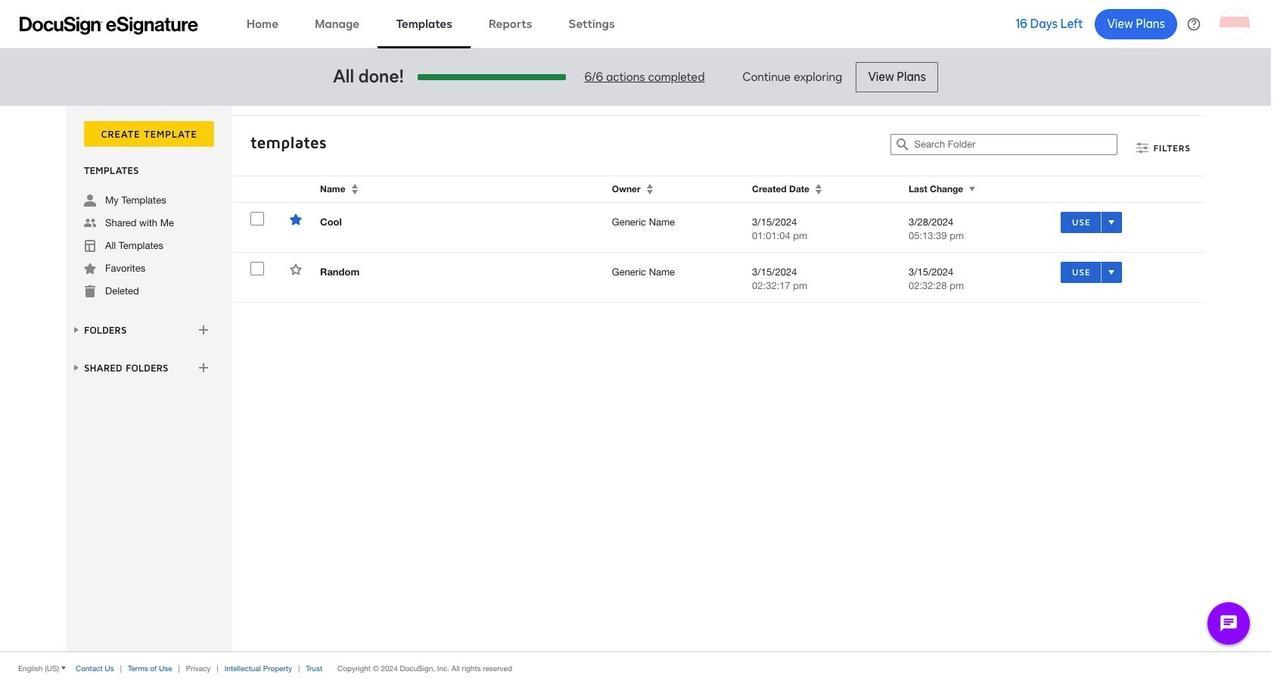 Task type: vqa. For each thing, say whether or not it's contained in the screenshot.
list
no



Task type: describe. For each thing, give the bounding box(es) containing it.
trash image
[[84, 285, 96, 297]]

shared image
[[84, 217, 96, 229]]

more info region
[[0, 652, 1271, 684]]

remove cool from favorites image
[[290, 213, 302, 226]]

add random to favorites image
[[290, 263, 302, 275]]

view shared folders image
[[70, 362, 82, 374]]

secondary navigation region
[[66, 106, 1209, 652]]



Task type: locate. For each thing, give the bounding box(es) containing it.
star filled image
[[84, 263, 96, 275]]

Search Folder text field
[[914, 135, 1117, 154]]

user image
[[84, 194, 96, 207]]

your uploaded profile image image
[[1220, 9, 1250, 39]]

templates image
[[84, 240, 96, 252]]

view folders image
[[70, 324, 82, 336]]

docusign esignature image
[[20, 16, 198, 34]]



